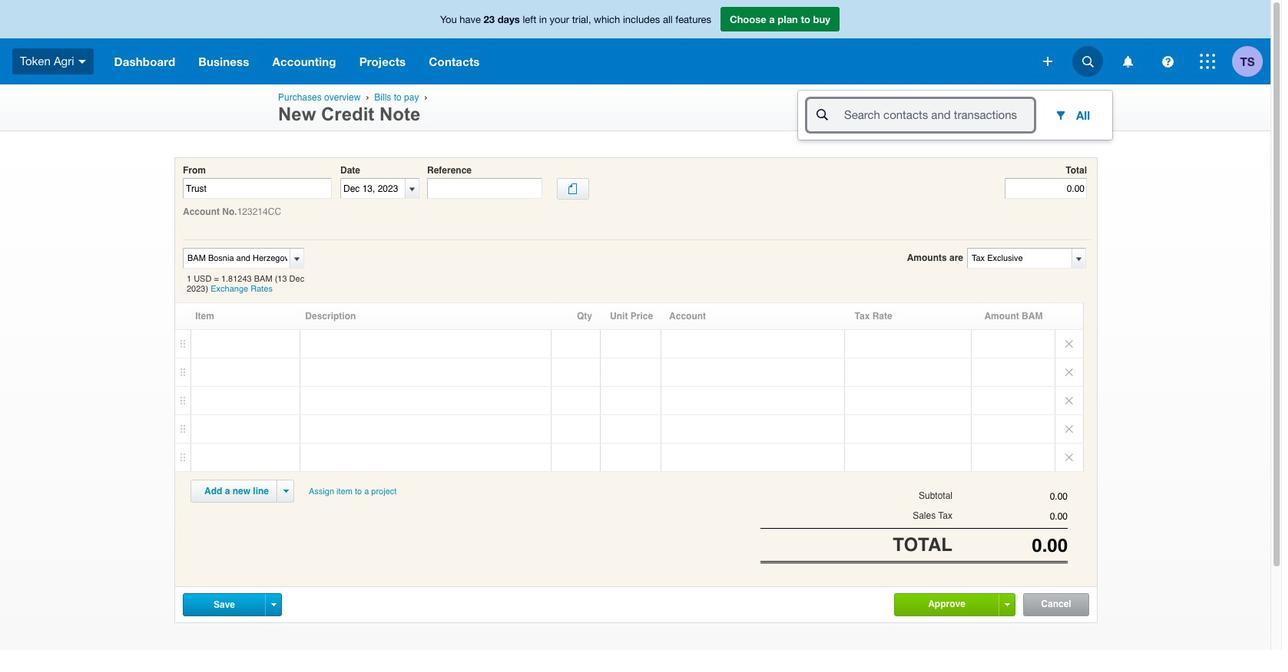 Task type: vqa. For each thing, say whether or not it's contained in the screenshot.
svg icon to the left
no



Task type: locate. For each thing, give the bounding box(es) containing it.
1 horizontal spatial tax
[[939, 511, 953, 522]]

bam
[[254, 274, 272, 284], [1022, 311, 1043, 322]]

sales tax
[[913, 511, 953, 522]]

› right the pay
[[424, 92, 428, 102]]

delete line item image
[[1056, 359, 1083, 387], [1056, 416, 1083, 444], [1056, 444, 1083, 472]]

cancel
[[1041, 599, 1072, 610]]

to
[[801, 13, 811, 25], [394, 92, 402, 103], [355, 487, 362, 497]]

2 horizontal spatial a
[[769, 13, 775, 25]]

tax
[[855, 311, 870, 322], [939, 511, 953, 522]]

total
[[1066, 165, 1087, 176]]

account left no.
[[183, 207, 220, 218]]

to left the pay
[[394, 92, 402, 103]]

a
[[769, 13, 775, 25], [225, 487, 230, 497], [364, 487, 369, 497]]

Date text field
[[341, 179, 405, 198]]

account right price
[[669, 311, 706, 322]]

from
[[183, 165, 206, 176]]

svg image inside token agri popup button
[[78, 60, 86, 64]]

svg image
[[1200, 54, 1216, 69], [1082, 56, 1094, 67], [1123, 56, 1133, 67], [1162, 56, 1174, 67]]

business button
[[187, 38, 261, 85]]

1 vertical spatial delete line item image
[[1056, 387, 1083, 415]]

1 delete line item image from the top
[[1056, 331, 1083, 358]]

amounts
[[907, 253, 947, 264]]

banner
[[0, 0, 1271, 140]]

svg image
[[1044, 57, 1053, 66], [78, 60, 86, 64]]

unit
[[610, 311, 628, 322]]

=
[[214, 274, 219, 284]]

0 horizontal spatial ›
[[366, 92, 369, 102]]

0 vertical spatial account
[[183, 207, 220, 218]]

delete line item image
[[1056, 331, 1083, 358], [1056, 387, 1083, 415]]

account no. 123214cc
[[183, 207, 281, 218]]

rate
[[873, 311, 893, 322]]

reference
[[427, 165, 472, 176]]

exchange rates link
[[211, 284, 273, 294]]

1 vertical spatial tax
[[939, 511, 953, 522]]

assign item to a project
[[309, 487, 397, 497]]

1.81243
[[221, 274, 252, 284]]

a left new
[[225, 487, 230, 497]]

None text field
[[183, 178, 332, 199], [184, 249, 287, 268], [968, 249, 1071, 268], [183, 178, 332, 199], [184, 249, 287, 268], [968, 249, 1071, 268]]

0 vertical spatial delete line item image
[[1056, 359, 1083, 387]]

rates
[[251, 284, 273, 294]]

1 horizontal spatial to
[[394, 92, 402, 103]]

0 horizontal spatial a
[[225, 487, 230, 497]]

tax rate
[[855, 311, 893, 322]]

bills
[[374, 92, 391, 103]]

bam up rates
[[254, 274, 272, 284]]

0 vertical spatial tax
[[855, 311, 870, 322]]

new
[[278, 104, 316, 124]]

item
[[337, 487, 353, 497]]

total
[[893, 534, 953, 556]]

› left bills
[[366, 92, 369, 102]]

pay
[[404, 92, 419, 103]]

token agri button
[[0, 38, 103, 85]]

includes
[[623, 14, 660, 25]]

projects button
[[348, 38, 417, 85]]

a left plan
[[769, 13, 775, 25]]

1 horizontal spatial ›
[[424, 92, 428, 102]]

tax right sales
[[939, 511, 953, 522]]

ts button
[[1233, 38, 1271, 85]]

business
[[198, 55, 249, 68]]

to inside banner
[[801, 13, 811, 25]]

1 vertical spatial account
[[669, 311, 706, 322]]

1 delete line item image from the top
[[1056, 359, 1083, 387]]

1 vertical spatial to
[[394, 92, 402, 103]]

svg image up all popup button
[[1044, 57, 1053, 66]]

assign item to a project link
[[302, 480, 404, 504]]

cancel button
[[1024, 595, 1089, 616]]

you
[[440, 14, 457, 25]]

accounting
[[272, 55, 336, 68]]

None text field
[[953, 492, 1068, 503], [953, 512, 1068, 523], [953, 535, 1068, 557], [953, 492, 1068, 503], [953, 512, 1068, 523], [953, 535, 1068, 557]]

2023
[[187, 284, 206, 294]]

bam right amount
[[1022, 311, 1043, 322]]

0 horizontal spatial bam
[[254, 274, 272, 284]]

None search field
[[808, 99, 1034, 131]]

unit price
[[610, 311, 653, 322]]

a left project
[[364, 487, 369, 497]]

Search contacts and transactions search field
[[844, 101, 1034, 130]]

svg image right agri
[[78, 60, 86, 64]]

project
[[371, 487, 397, 497]]

usd
[[194, 274, 212, 284]]

1 horizontal spatial account
[[669, 311, 706, 322]]

account for account
[[669, 311, 706, 322]]

1 vertical spatial delete line item image
[[1056, 416, 1083, 444]]

purchases
[[278, 92, 322, 103]]

0 vertical spatial delete line item image
[[1056, 331, 1083, 358]]

to left buy
[[801, 13, 811, 25]]

0 horizontal spatial svg image
[[78, 60, 86, 64]]

1 vertical spatial bam
[[1022, 311, 1043, 322]]

0 vertical spatial bam
[[254, 274, 272, 284]]

overview
[[324, 92, 361, 103]]

›
[[366, 92, 369, 102], [424, 92, 428, 102]]

description
[[305, 311, 356, 322]]

choose
[[730, 13, 767, 25]]

to right item
[[355, 487, 362, 497]]

2 horizontal spatial to
[[801, 13, 811, 25]]

more add line options... image
[[283, 490, 289, 493]]

1 horizontal spatial svg image
[[1044, 57, 1053, 66]]

0 horizontal spatial account
[[183, 207, 220, 218]]

2 vertical spatial delete line item image
[[1056, 444, 1083, 472]]

0 horizontal spatial tax
[[855, 311, 870, 322]]

purchases overview › bills to pay › new credit note
[[278, 92, 430, 124]]

1 usd = 1.81243 bam (
[[187, 274, 278, 284]]

2 delete line item image from the top
[[1056, 416, 1083, 444]]

tax left rate
[[855, 311, 870, 322]]

agri
[[54, 54, 74, 67]]

amount bam
[[985, 311, 1043, 322]]

123214cc
[[237, 207, 281, 218]]

2 vertical spatial to
[[355, 487, 362, 497]]

0 vertical spatial to
[[801, 13, 811, 25]]

contacts
[[429, 55, 480, 68]]



Task type: describe. For each thing, give the bounding box(es) containing it.
) exchange rates
[[206, 284, 273, 294]]

qty
[[577, 311, 592, 322]]

1 horizontal spatial bam
[[1022, 311, 1043, 322]]

buy
[[813, 13, 831, 25]]

plan
[[778, 13, 798, 25]]

are
[[950, 253, 964, 264]]

assign
[[309, 487, 334, 497]]

item
[[195, 311, 214, 322]]

sales
[[913, 511, 936, 522]]

1
[[187, 274, 191, 284]]

more approve options... image
[[1005, 604, 1010, 607]]

1 › from the left
[[366, 92, 369, 102]]

days
[[498, 13, 520, 25]]

new
[[233, 487, 251, 497]]

none search field inside all group
[[808, 99, 1034, 131]]

2 › from the left
[[424, 92, 428, 102]]

1 horizontal spatial a
[[364, 487, 369, 497]]

dec
[[289, 274, 304, 284]]

banner containing ts
[[0, 0, 1271, 140]]

13 dec 2023
[[187, 274, 304, 294]]

approve
[[928, 599, 966, 610]]

Total text field
[[1005, 178, 1087, 199]]

Reference text field
[[427, 178, 543, 199]]

2 delete line item image from the top
[[1056, 387, 1083, 415]]

add a new line link
[[195, 481, 278, 503]]

date
[[340, 165, 360, 176]]

all button
[[1043, 100, 1103, 131]]

contacts button
[[417, 38, 491, 85]]

0 horizontal spatial to
[[355, 487, 362, 497]]

3 delete line item image from the top
[[1056, 444, 1083, 472]]

accounting button
[[261, 38, 348, 85]]

dashboard link
[[103, 38, 187, 85]]

amounts are
[[907, 253, 964, 264]]

13
[[278, 274, 287, 284]]

in
[[539, 14, 547, 25]]

price
[[631, 311, 653, 322]]

choose a plan to buy
[[730, 13, 831, 25]]

ts
[[1241, 54, 1255, 68]]

to inside purchases overview › bills to pay › new credit note
[[394, 92, 402, 103]]

credit
[[321, 104, 374, 124]]

note
[[380, 104, 421, 124]]

all
[[1077, 108, 1090, 122]]

add
[[204, 487, 222, 497]]

amount
[[985, 311, 1019, 322]]

you have 23 days left in your trial, which includes all features
[[440, 13, 712, 25]]

subtotal
[[919, 491, 953, 502]]

have
[[460, 14, 481, 25]]

all
[[663, 14, 673, 25]]

a for plan
[[769, 13, 775, 25]]

more save options... image
[[271, 604, 276, 607]]

approve link
[[895, 595, 999, 615]]

save link
[[184, 595, 265, 616]]

projects
[[359, 55, 406, 68]]

)
[[206, 284, 208, 294]]

no.
[[222, 207, 237, 218]]

add a new line
[[204, 487, 269, 497]]

save
[[214, 600, 235, 611]]

a for new
[[225, 487, 230, 497]]

exchange
[[211, 284, 248, 294]]

23
[[484, 13, 495, 25]]

(
[[275, 274, 278, 284]]

all group
[[798, 91, 1113, 140]]

trial,
[[572, 14, 591, 25]]

bills to pay link
[[374, 92, 419, 103]]

features
[[676, 14, 712, 25]]

token agri
[[20, 54, 74, 67]]

account for account no. 123214cc
[[183, 207, 220, 218]]

purchases overview link
[[278, 92, 361, 103]]

line
[[253, 487, 269, 497]]

left
[[523, 14, 537, 25]]

dashboard
[[114, 55, 175, 68]]

token
[[20, 54, 51, 67]]

which
[[594, 14, 620, 25]]

your
[[550, 14, 569, 25]]



